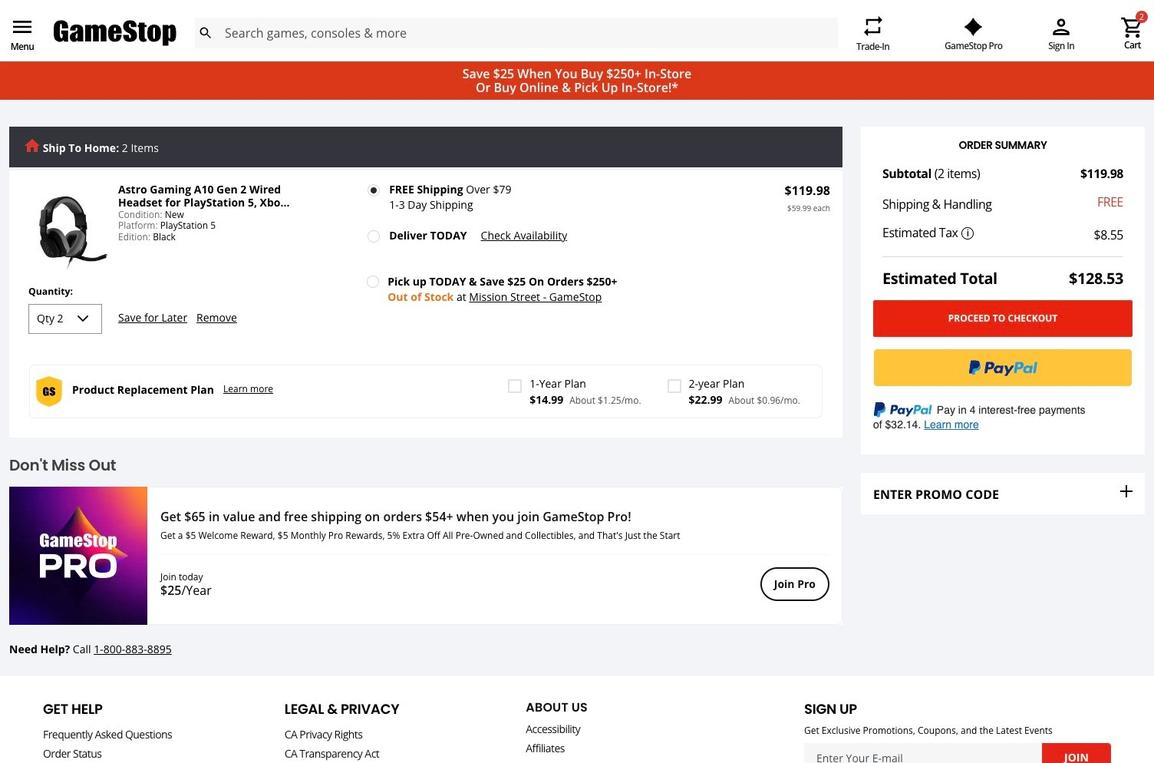 Task type: locate. For each thing, give the bounding box(es) containing it.
Enter Your E-mail text field
[[804, 743, 1043, 763]]

astro gaming a10 gen 2 wired headset for playstation 5, xbox series x/s, and pc image
[[21, 184, 109, 271]]

Search games, consoles & more search field
[[225, 18, 811, 48]]

None search field
[[194, 18, 838, 48]]



Task type: vqa. For each thing, say whether or not it's contained in the screenshot.
profile image
yes



Task type: describe. For each thing, give the bounding box(es) containing it.
gamestop pro icon image
[[964, 18, 983, 36]]

gamestop image
[[54, 18, 177, 48]]

profile image
[[1049, 14, 1074, 39]]

alt1 image
[[9, 486, 147, 625]]



